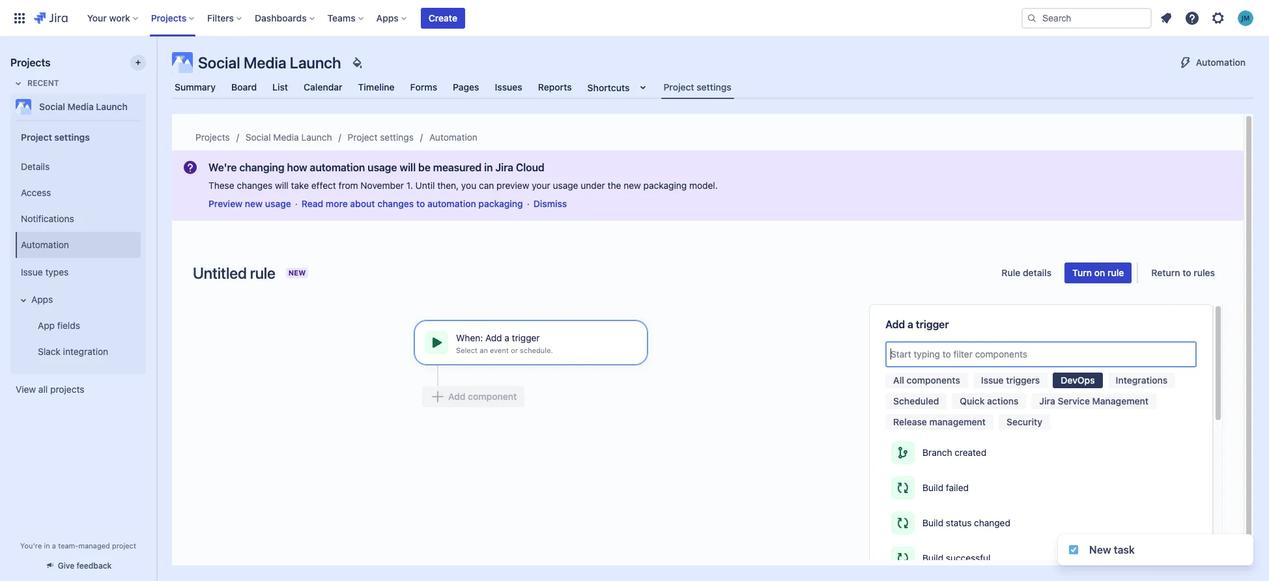 Task type: vqa. For each thing, say whether or not it's contained in the screenshot.
left 1 link
no



Task type: locate. For each thing, give the bounding box(es) containing it.
jira image
[[34, 10, 68, 26], [34, 10, 68, 26]]

add up all
[[886, 319, 906, 330]]

2 vertical spatial a
[[52, 542, 56, 550]]

projects button
[[147, 7, 200, 28]]

usage down take
[[265, 198, 291, 209]]

1 horizontal spatial trigger
[[916, 319, 949, 330]]

build failed button
[[886, 471, 1197, 506]]

jira up preview
[[496, 162, 514, 173]]

0 vertical spatial new
[[624, 180, 641, 191]]

to
[[417, 198, 425, 209], [1183, 267, 1192, 278]]

new task
[[1090, 544, 1136, 556]]

trigger
[[916, 319, 949, 330], [512, 332, 540, 343]]

read more about changes to automation packaging
[[302, 198, 523, 209]]

1 horizontal spatial social
[[198, 53, 240, 72]]

jira left service
[[1040, 396, 1056, 407]]

0 horizontal spatial new
[[289, 269, 306, 277]]

0 horizontal spatial packaging
[[479, 198, 523, 209]]

you're
[[20, 542, 42, 550]]

0 horizontal spatial a
[[52, 542, 56, 550]]

1 horizontal spatial automation link
[[430, 130, 478, 145]]

2 horizontal spatial projects
[[196, 132, 230, 143]]

build status changed button
[[886, 506, 1197, 541]]

1 horizontal spatial add
[[886, 319, 906, 330]]

an
[[480, 346, 488, 354]]

your
[[532, 180, 551, 191]]

0 vertical spatial trigger
[[916, 319, 949, 330]]

1 horizontal spatial project
[[348, 132, 378, 143]]

view
[[16, 384, 36, 395]]

0 vertical spatial build
[[923, 482, 944, 493]]

2 vertical spatial usage
[[265, 198, 291, 209]]

select
[[456, 346, 478, 354]]

build left "status"
[[923, 518, 944, 529]]

0 vertical spatial usage
[[368, 162, 397, 173]]

changes up preview new usage
[[237, 180, 273, 191]]

a up the event
[[505, 332, 510, 343]]

be
[[418, 162, 431, 173]]

build for build failed
[[923, 482, 944, 493]]

will left take
[[275, 180, 289, 191]]

issues link
[[493, 76, 525, 99]]

changes
[[237, 180, 273, 191], [378, 198, 414, 209]]

issue left types
[[21, 266, 43, 277]]

list link
[[270, 76, 291, 99]]

preview new usage button
[[209, 198, 291, 211]]

collapse recent projects image
[[10, 76, 26, 91]]

packaging down preview
[[479, 198, 523, 209]]

automation inside button
[[1197, 57, 1246, 68]]

search image
[[1027, 13, 1038, 23]]

2 horizontal spatial settings
[[697, 81, 732, 93]]

0 horizontal spatial usage
[[265, 198, 291, 209]]

branch
[[923, 447, 953, 458]]

will left be
[[400, 162, 416, 173]]

1 horizontal spatial automation
[[428, 198, 476, 209]]

these
[[209, 180, 234, 191]]

media up how
[[273, 132, 299, 143]]

from
[[339, 180, 358, 191]]

automation up "measured" at the top left of the page
[[430, 132, 478, 143]]

0 horizontal spatial apps
[[31, 294, 53, 305]]

we're
[[209, 162, 237, 173]]

tab list
[[164, 76, 1262, 99]]

2 vertical spatial launch
[[301, 132, 332, 143]]

1 horizontal spatial a
[[505, 332, 510, 343]]

launch up how
[[301, 132, 332, 143]]

your work button
[[83, 7, 143, 28]]

projects right work
[[151, 12, 187, 23]]

read
[[302, 198, 323, 209]]

build left failed
[[923, 482, 944, 493]]

1 vertical spatial add
[[486, 332, 502, 343]]

apps right teams dropdown button
[[377, 12, 399, 23]]

notifications image
[[1159, 10, 1175, 26]]

1 horizontal spatial social media launch link
[[246, 130, 332, 145]]

2 vertical spatial build
[[923, 553, 944, 564]]

slack
[[38, 346, 61, 357]]

issue for issue triggers
[[982, 375, 1004, 386]]

media up "details" link
[[68, 101, 94, 112]]

1 vertical spatial packaging
[[479, 198, 523, 209]]

1 build from the top
[[923, 482, 944, 493]]

in up can
[[484, 162, 493, 173]]

social media launch down 'recent'
[[39, 101, 128, 112]]

appswitcher icon image
[[12, 10, 27, 26]]

1 vertical spatial social
[[39, 101, 65, 112]]

apps button
[[373, 7, 412, 28]]

1 vertical spatial a
[[505, 332, 510, 343]]

1 vertical spatial projects
[[10, 57, 51, 68]]

0 horizontal spatial social media launch link
[[10, 94, 141, 120]]

add a trigger
[[886, 319, 949, 330]]

projects up we're
[[196, 132, 230, 143]]

1 vertical spatial new
[[245, 198, 263, 209]]

banner
[[0, 0, 1270, 37]]

new
[[289, 269, 306, 277], [1090, 544, 1112, 556]]

automation link up types
[[16, 232, 141, 258]]

social media launch up list
[[198, 53, 341, 72]]

launch left add to starred image
[[96, 101, 128, 112]]

untitled rule
[[193, 264, 276, 282]]

1 horizontal spatial rule
[[1108, 267, 1125, 278]]

new inside button
[[245, 198, 263, 209]]

calendar link
[[301, 76, 345, 99]]

settings image
[[1211, 10, 1227, 26]]

banner containing your work
[[0, 0, 1270, 37]]

new right preview
[[245, 198, 263, 209]]

social media launch
[[198, 53, 341, 72], [39, 101, 128, 112], [246, 132, 332, 143]]

automation
[[1197, 57, 1246, 68], [430, 132, 478, 143], [21, 239, 69, 250]]

usage up dismiss
[[553, 180, 579, 191]]

packaging left model.
[[644, 180, 687, 191]]

0 horizontal spatial trigger
[[512, 332, 540, 343]]

social media launch up how
[[246, 132, 332, 143]]

changes down november
[[378, 198, 414, 209]]

social down 'recent'
[[39, 101, 65, 112]]

1 horizontal spatial in
[[484, 162, 493, 173]]

automation link for notifications
[[16, 232, 141, 258]]

0 horizontal spatial to
[[417, 198, 425, 209]]

untitled
[[193, 264, 247, 282]]

automation right automation icon
[[1197, 57, 1246, 68]]

reports link
[[536, 76, 575, 99]]

automation button
[[1171, 52, 1254, 73]]

social up "summary"
[[198, 53, 240, 72]]

projects inside dropdown button
[[151, 12, 187, 23]]

1 vertical spatial automation link
[[16, 232, 141, 258]]

project
[[664, 81, 695, 93], [21, 131, 52, 142], [348, 132, 378, 143]]

add inside when: add a trigger select an event or schedule.
[[486, 332, 502, 343]]

trigger inside when: add a trigger select an event or schedule.
[[512, 332, 540, 343]]

integrations
[[1116, 375, 1168, 386]]

work
[[109, 12, 130, 23]]

1 vertical spatial new
[[1090, 544, 1112, 556]]

a left team-
[[52, 542, 56, 550]]

add
[[886, 319, 906, 330], [486, 332, 502, 343]]

1 vertical spatial social media launch
[[39, 101, 128, 112]]

your profile and settings image
[[1239, 10, 1254, 26]]

0 horizontal spatial will
[[275, 180, 289, 191]]

issue inside issue triggers button
[[982, 375, 1004, 386]]

forms link
[[408, 76, 440, 99]]

timeline link
[[356, 76, 397, 99]]

expand image
[[16, 293, 31, 308]]

projects up 'recent'
[[10, 57, 51, 68]]

0 vertical spatial packaging
[[644, 180, 687, 191]]

status
[[946, 518, 972, 529]]

0 horizontal spatial add
[[486, 332, 502, 343]]

to down until
[[417, 198, 425, 209]]

0 vertical spatial automation link
[[430, 130, 478, 145]]

1 horizontal spatial apps
[[377, 12, 399, 23]]

social media launch link down 'recent'
[[10, 94, 141, 120]]

access
[[21, 187, 51, 198]]

dashboards
[[255, 12, 307, 23]]

2 horizontal spatial a
[[908, 319, 914, 330]]

automation down then,
[[428, 198, 476, 209]]

turn on rule button
[[1065, 263, 1133, 284]]

0 horizontal spatial new
[[245, 198, 263, 209]]

new left task
[[1090, 544, 1112, 556]]

issue up quick actions
[[982, 375, 1004, 386]]

changed
[[975, 518, 1011, 529]]

slack integration
[[38, 346, 108, 357]]

0 vertical spatial launch
[[290, 53, 341, 72]]

apps inside button
[[31, 294, 53, 305]]

new right the
[[624, 180, 641, 191]]

group
[[13, 120, 141, 373], [13, 150, 141, 369]]

help image
[[1185, 10, 1201, 26]]

0 horizontal spatial jira
[[496, 162, 514, 173]]

build for build status changed
[[923, 518, 944, 529]]

2 horizontal spatial automation
[[1197, 57, 1246, 68]]

1 vertical spatial jira
[[1040, 396, 1056, 407]]

0 vertical spatial apps
[[377, 12, 399, 23]]

devops button
[[1054, 373, 1103, 388]]

launch up "calendar"
[[290, 53, 341, 72]]

issue inside "issue types" link
[[21, 266, 43, 277]]

0 horizontal spatial social
[[39, 101, 65, 112]]

2 vertical spatial automation
[[21, 239, 69, 250]]

release management
[[894, 417, 986, 428]]

0 vertical spatial automation
[[1197, 57, 1246, 68]]

project up details
[[21, 131, 52, 142]]

social up changing
[[246, 132, 271, 143]]

2 vertical spatial social media launch
[[246, 132, 332, 143]]

2 horizontal spatial project settings
[[664, 81, 732, 93]]

you
[[461, 180, 477, 191]]

1 vertical spatial will
[[275, 180, 289, 191]]

rule
[[250, 264, 276, 282], [1108, 267, 1125, 278]]

on
[[1095, 267, 1106, 278]]

0 vertical spatial social media launch link
[[10, 94, 141, 120]]

1 horizontal spatial settings
[[380, 132, 414, 143]]

2 group from the top
[[13, 150, 141, 369]]

3 build from the top
[[923, 553, 944, 564]]

return to rules
[[1152, 267, 1216, 278]]

return
[[1152, 267, 1181, 278]]

all components button
[[886, 373, 969, 388]]

a up all components
[[908, 319, 914, 330]]

1 horizontal spatial automation
[[430, 132, 478, 143]]

0 vertical spatial issue
[[21, 266, 43, 277]]

projects for projects dropdown button
[[151, 12, 187, 23]]

automation
[[310, 162, 365, 173], [428, 198, 476, 209]]

issue triggers button
[[974, 373, 1048, 388]]

1 vertical spatial apps
[[31, 294, 53, 305]]

0 horizontal spatial in
[[44, 542, 50, 550]]

new right untitled rule
[[289, 269, 306, 277]]

when:
[[456, 332, 483, 343]]

media up list
[[244, 53, 287, 72]]

0 vertical spatial jira
[[496, 162, 514, 173]]

1 vertical spatial launch
[[96, 101, 128, 112]]

2 vertical spatial media
[[273, 132, 299, 143]]

automation link for project settings
[[430, 130, 478, 145]]

1 vertical spatial changes
[[378, 198, 414, 209]]

apps up app
[[31, 294, 53, 305]]

2 vertical spatial projects
[[196, 132, 230, 143]]

build left successful
[[923, 553, 944, 564]]

1 horizontal spatial to
[[1183, 267, 1192, 278]]

1 horizontal spatial usage
[[368, 162, 397, 173]]

to left 'rules'
[[1183, 267, 1192, 278]]

access link
[[16, 180, 141, 206]]

created
[[955, 447, 987, 458]]

security
[[1007, 417, 1043, 428]]

0 horizontal spatial automation link
[[16, 232, 141, 258]]

1 horizontal spatial issue
[[982, 375, 1004, 386]]

dismiss button
[[534, 198, 567, 211]]

1 horizontal spatial projects
[[151, 12, 187, 23]]

rule details
[[1002, 267, 1052, 278]]

add up the event
[[486, 332, 502, 343]]

social media launch link up how
[[246, 130, 332, 145]]

give
[[58, 561, 75, 571]]

jira inside the 'we're changing how automation usage will be measured in jira cloud these changes will take effect from november 1. until then, you can preview your usage under the new packaging model.'
[[496, 162, 514, 173]]

a inside when: add a trigger select an event or schedule.
[[505, 332, 510, 343]]

project up from
[[348, 132, 378, 143]]

automation up from
[[310, 162, 365, 173]]

a for trigger
[[505, 332, 510, 343]]

0 vertical spatial projects
[[151, 12, 187, 23]]

issue
[[21, 266, 43, 277], [982, 375, 1004, 386]]

0 vertical spatial changes
[[237, 180, 273, 191]]

0 horizontal spatial issue
[[21, 266, 43, 277]]

social
[[198, 53, 240, 72], [39, 101, 65, 112], [246, 132, 271, 143]]

issue for issue types
[[21, 266, 43, 277]]

automation down notifications on the left top of the page
[[21, 239, 69, 250]]

trigger up schedule.
[[512, 332, 540, 343]]

app
[[38, 320, 55, 331]]

add to starred image
[[142, 99, 158, 115]]

2 build from the top
[[923, 518, 944, 529]]

0 horizontal spatial automation
[[21, 239, 69, 250]]

1 vertical spatial social media launch link
[[246, 130, 332, 145]]

details
[[1023, 267, 1052, 278]]

1 vertical spatial trigger
[[512, 332, 540, 343]]

1 vertical spatial automation
[[430, 132, 478, 143]]

0 horizontal spatial changes
[[237, 180, 273, 191]]

rule right on at the top of page
[[1108, 267, 1125, 278]]

packaging
[[644, 180, 687, 191], [479, 198, 523, 209]]

build for build successful
[[923, 553, 944, 564]]

set background color image
[[349, 55, 365, 70]]

rule right untitled
[[250, 264, 276, 282]]

2 vertical spatial social
[[246, 132, 271, 143]]

automation for notifications
[[21, 239, 69, 250]]

0 vertical spatial automation
[[310, 162, 365, 173]]

trigger up components
[[916, 319, 949, 330]]

0 vertical spatial in
[[484, 162, 493, 173]]

in
[[484, 162, 493, 173], [44, 542, 50, 550]]

automation link
[[430, 130, 478, 145], [16, 232, 141, 258]]

all components
[[894, 375, 961, 386]]

0 vertical spatial new
[[289, 269, 306, 277]]

1 horizontal spatial new
[[624, 180, 641, 191]]

return to rules button
[[1144, 263, 1224, 284]]

0 vertical spatial social
[[198, 53, 240, 72]]

all
[[894, 375, 905, 386]]

apps inside popup button
[[377, 12, 399, 23]]

project right shortcuts popup button
[[664, 81, 695, 93]]

0 vertical spatial will
[[400, 162, 416, 173]]

automation link up "measured" at the top left of the page
[[430, 130, 478, 145]]

new inside button
[[1090, 544, 1112, 556]]

in right you're
[[44, 542, 50, 550]]

1 horizontal spatial changes
[[378, 198, 414, 209]]

to inside read more about changes to automation packaging button
[[417, 198, 425, 209]]

branch created
[[923, 447, 987, 458]]

usage up november
[[368, 162, 397, 173]]

0 horizontal spatial rule
[[250, 264, 276, 282]]

automation image
[[1178, 55, 1194, 70]]

primary element
[[8, 0, 1022, 36]]

1 group from the top
[[13, 120, 141, 373]]



Task type: describe. For each thing, give the bounding box(es) containing it.
measured
[[433, 162, 482, 173]]

project inside project settings link
[[348, 132, 378, 143]]

release
[[894, 417, 928, 428]]

failed
[[946, 482, 969, 493]]

schedule.
[[520, 346, 553, 354]]

management
[[1093, 396, 1149, 407]]

projects
[[50, 384, 84, 395]]

tab list containing summary
[[164, 76, 1262, 99]]

your work
[[87, 12, 130, 23]]

cloud
[[516, 162, 545, 173]]

app fields link
[[23, 313, 141, 339]]

quick
[[960, 396, 985, 407]]

2 horizontal spatial social
[[246, 132, 271, 143]]

issues
[[495, 81, 523, 93]]

integration
[[63, 346, 108, 357]]

fields
[[57, 320, 80, 331]]

quick actions
[[960, 396, 1019, 407]]

teams
[[328, 12, 356, 23]]

calendar
[[304, 81, 343, 93]]

shortcuts
[[588, 82, 630, 93]]

release management button
[[886, 415, 994, 430]]

jira inside button
[[1040, 396, 1056, 407]]

team-
[[58, 542, 79, 550]]

rule details button
[[994, 263, 1060, 284]]

2 horizontal spatial project
[[664, 81, 695, 93]]

2 horizontal spatial usage
[[553, 180, 579, 191]]

then,
[[438, 180, 459, 191]]

new inside the 'we're changing how automation usage will be measured in jira cloud these changes will take effect from november 1. until then, you can preview your usage under the new packaging model.'
[[624, 180, 641, 191]]

0 vertical spatial add
[[886, 319, 906, 330]]

summary link
[[172, 76, 218, 99]]

successful
[[946, 553, 991, 564]]

1 vertical spatial media
[[68, 101, 94, 112]]

usage inside button
[[265, 198, 291, 209]]

task
[[1114, 544, 1136, 556]]

create button
[[421, 7, 465, 28]]

timeline
[[358, 81, 395, 93]]

in inside the 'we're changing how automation usage will be measured in jira cloud these changes will take effect from november 1. until then, you can preview your usage under the new packaging model.'
[[484, 162, 493, 173]]

board
[[231, 81, 257, 93]]

0 horizontal spatial project
[[21, 131, 52, 142]]

more
[[326, 198, 348, 209]]

preview
[[497, 180, 530, 191]]

about
[[350, 198, 375, 209]]

devops
[[1061, 375, 1096, 386]]

reports
[[538, 81, 572, 93]]

issue types
[[21, 266, 69, 277]]

details
[[21, 161, 50, 172]]

forms
[[410, 81, 438, 93]]

projects for projects link
[[196, 132, 230, 143]]

new for new
[[289, 269, 306, 277]]

changing
[[240, 162, 285, 173]]

1 horizontal spatial project settings
[[348, 132, 414, 143]]

task icon image
[[1069, 545, 1080, 555]]

november
[[361, 180, 404, 191]]

build successful button
[[886, 541, 1197, 576]]

automation inside the 'we're changing how automation usage will be measured in jira cloud these changes will take effect from november 1. until then, you can preview your usage under the new packaging model.'
[[310, 162, 365, 173]]

branch created button
[[886, 435, 1197, 471]]

new task button
[[1059, 535, 1254, 566]]

until
[[416, 180, 435, 191]]

management
[[930, 417, 986, 428]]

take
[[291, 180, 309, 191]]

shortcuts button
[[585, 76, 654, 99]]

automation for project settings
[[430, 132, 478, 143]]

give feedback button
[[37, 555, 119, 577]]

rule inside button
[[1108, 267, 1125, 278]]

changes inside read more about changes to automation packaging button
[[378, 198, 414, 209]]

filters
[[207, 12, 234, 23]]

packaging inside button
[[479, 198, 523, 209]]

details link
[[16, 154, 141, 180]]

0 horizontal spatial project settings
[[21, 131, 90, 142]]

0 horizontal spatial settings
[[54, 131, 90, 142]]

changes inside the 'we're changing how automation usage will be measured in jira cloud these changes will take effect from november 1. until then, you can preview your usage under the new packaging model.'
[[237, 180, 273, 191]]

packaging inside the 'we're changing how automation usage will be measured in jira cloud these changes will take effect from november 1. until then, you can preview your usage under the new packaging model.'
[[644, 180, 687, 191]]

to inside return to rules 'button'
[[1183, 267, 1192, 278]]

view all projects
[[16, 384, 84, 395]]

group containing details
[[13, 150, 141, 369]]

types
[[45, 266, 69, 277]]

0 vertical spatial media
[[244, 53, 287, 72]]

sidebar navigation image
[[142, 52, 171, 78]]

group containing project settings
[[13, 120, 141, 373]]

managed
[[79, 542, 110, 550]]

quick actions button
[[953, 394, 1027, 409]]

a for team-
[[52, 542, 56, 550]]

build status changed
[[923, 518, 1011, 529]]

project settings link
[[348, 130, 414, 145]]

notifications
[[21, 213, 74, 224]]

integrations button
[[1109, 373, 1176, 388]]

automation inside button
[[428, 198, 476, 209]]

give feedback
[[58, 561, 112, 571]]

we're changing how automation usage will be measured in jira cloud these changes will take effect from november 1. until then, you can preview your usage under the new packaging model.
[[209, 162, 718, 191]]

__new__trigger image
[[429, 335, 445, 351]]

apps button
[[16, 287, 141, 313]]

project settings inside "tab list"
[[664, 81, 732, 93]]

all
[[38, 384, 48, 395]]

1 horizontal spatial will
[[400, 162, 416, 173]]

0 vertical spatial a
[[908, 319, 914, 330]]

list
[[273, 81, 288, 93]]

dashboards button
[[251, 7, 320, 28]]

summary
[[175, 81, 216, 93]]

build failed
[[923, 482, 969, 493]]

build successful
[[923, 553, 991, 564]]

0 vertical spatial social media launch
[[198, 53, 341, 72]]

actions
[[988, 396, 1019, 407]]

you're in a team-managed project
[[20, 542, 136, 550]]

dismiss
[[534, 198, 567, 209]]

Start typing to filter components field
[[887, 343, 1196, 366]]

jira service management
[[1040, 396, 1149, 407]]

new for new task
[[1090, 544, 1112, 556]]

create project image
[[133, 57, 143, 68]]

teams button
[[324, 7, 369, 28]]

model.
[[690, 180, 718, 191]]

app fields
[[38, 320, 80, 331]]

under
[[581, 180, 605, 191]]

0 horizontal spatial projects
[[10, 57, 51, 68]]

rule
[[1002, 267, 1021, 278]]

the
[[608, 180, 622, 191]]

how
[[287, 162, 307, 173]]

project
[[112, 542, 136, 550]]

can
[[479, 180, 494, 191]]

Search field
[[1022, 7, 1153, 28]]

event
[[490, 346, 509, 354]]

jira service management button
[[1032, 394, 1157, 409]]

1.
[[407, 180, 413, 191]]



